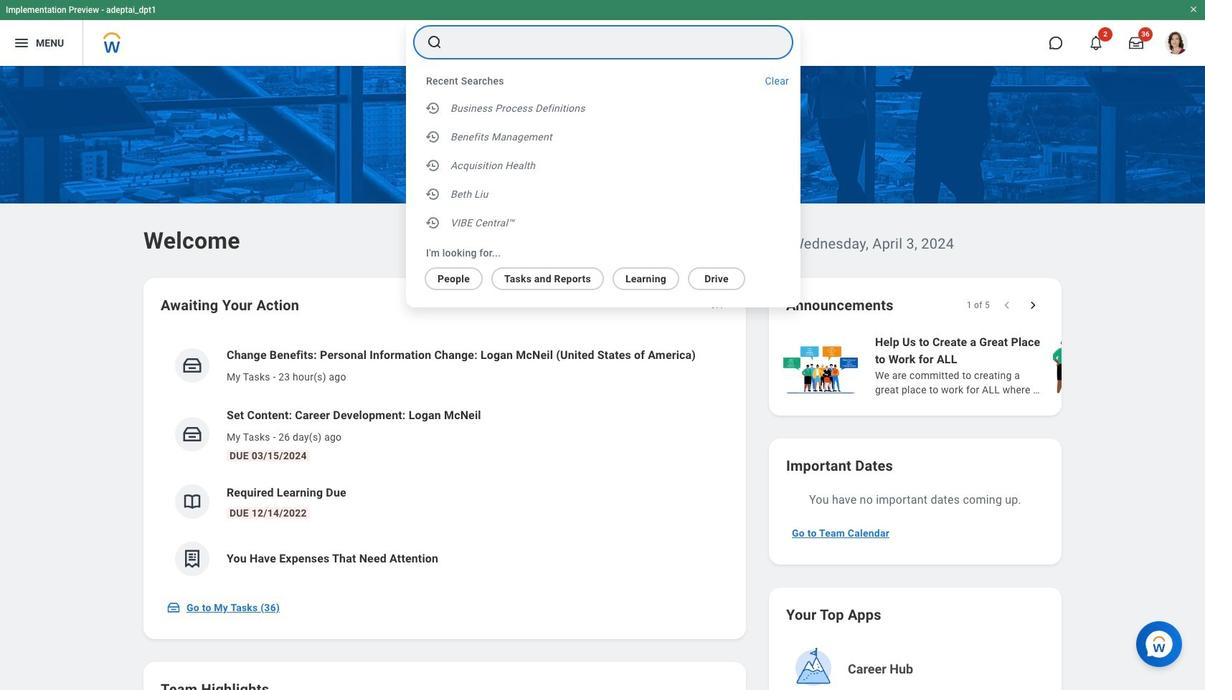 Task type: vqa. For each thing, say whether or not it's contained in the screenshot.
the Time and Absence Admin
no



Task type: describe. For each thing, give the bounding box(es) containing it.
chevron left small image
[[1000, 298, 1014, 313]]

inbox large image
[[1129, 36, 1144, 50]]

1 list box from the top
[[406, 94, 801, 240]]

chevron right small image
[[1026, 298, 1040, 313]]

book open image
[[182, 491, 203, 513]]

0 horizontal spatial list
[[161, 336, 729, 588]]

notifications large image
[[1089, 36, 1103, 50]]

2 inbox image from the top
[[182, 424, 203, 446]]

profile logan mcneil image
[[1165, 32, 1188, 57]]

2 time image from the top
[[425, 186, 442, 203]]

2 time image from the top
[[425, 157, 442, 174]]

1 inbox image from the top
[[182, 355, 203, 377]]

1 time image from the top
[[425, 100, 442, 117]]

2 list box from the top
[[406, 262, 783, 291]]



Task type: locate. For each thing, give the bounding box(es) containing it.
banner
[[0, 0, 1205, 66]]

1 horizontal spatial list
[[781, 333, 1205, 399]]

search image
[[426, 34, 443, 51]]

1 vertical spatial inbox image
[[182, 424, 203, 446]]

time image
[[425, 100, 442, 117], [425, 186, 442, 203], [425, 215, 442, 232]]

Search Workday  search field
[[452, 27, 763, 58]]

1 vertical spatial list box
[[406, 262, 783, 291]]

1 vertical spatial time image
[[425, 157, 442, 174]]

related actions image
[[710, 300, 725, 314]]

None search field
[[406, 21, 801, 308]]

0 vertical spatial time image
[[425, 100, 442, 117]]

dashboard expenses image
[[182, 549, 203, 570]]

0 vertical spatial time image
[[425, 128, 442, 146]]

inbox image
[[182, 355, 203, 377], [182, 424, 203, 446]]

status
[[967, 300, 990, 311]]

1 time image from the top
[[425, 128, 442, 146]]

inbox image
[[166, 601, 181, 616]]

list
[[781, 333, 1205, 399], [161, 336, 729, 588]]

justify image
[[13, 34, 30, 52]]

0 vertical spatial list box
[[406, 94, 801, 240]]

1 vertical spatial time image
[[425, 186, 442, 203]]

close environment banner image
[[1189, 5, 1198, 14]]

main content
[[0, 66, 1205, 691]]

0 vertical spatial inbox image
[[182, 355, 203, 377]]

3 time image from the top
[[425, 215, 442, 232]]

time image
[[425, 128, 442, 146], [425, 157, 442, 174]]

list box
[[406, 94, 801, 240], [406, 262, 783, 291]]

2 vertical spatial time image
[[425, 215, 442, 232]]



